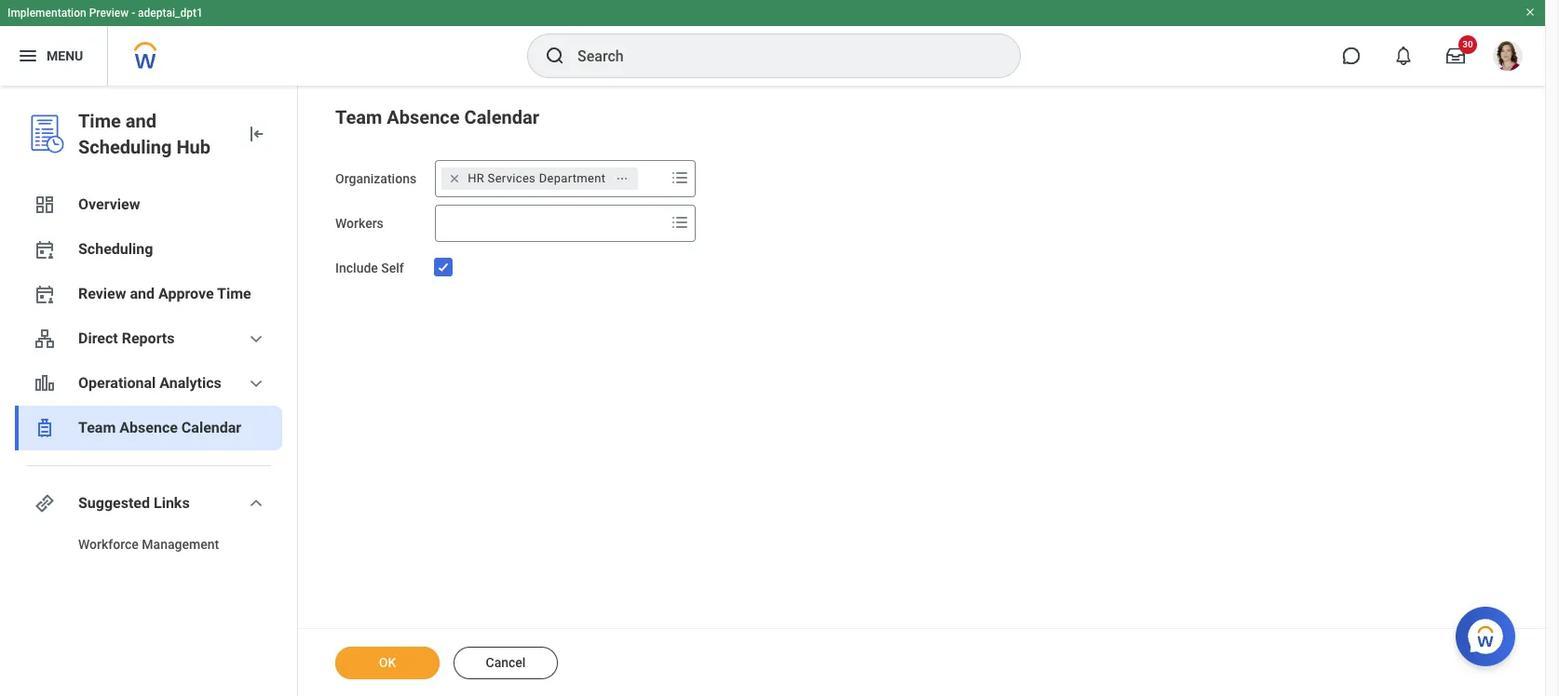 Task type: describe. For each thing, give the bounding box(es) containing it.
team absence calendar inside the team absence calendar link
[[78, 419, 241, 437]]

2 scheduling from the top
[[78, 240, 153, 258]]

suggested links button
[[15, 481, 282, 526]]

calendar user solid image
[[34, 283, 56, 305]]

operational analytics
[[78, 374, 221, 392]]

overview link
[[15, 183, 282, 227]]

time inside review and approve time link
[[217, 285, 251, 303]]

link image
[[34, 493, 56, 515]]

x small image
[[445, 170, 464, 188]]

dashboard image
[[34, 194, 56, 216]]

chevron down small image for reports
[[245, 328, 267, 350]]

transformation import image
[[245, 123, 267, 145]]

inbox large image
[[1446, 47, 1465, 65]]

organizations
[[335, 171, 416, 186]]

direct reports
[[78, 330, 175, 347]]

time inside time and scheduling hub
[[78, 110, 121, 132]]

operational
[[78, 374, 156, 392]]

direct reports button
[[15, 317, 282, 361]]

management
[[142, 537, 219, 552]]

links
[[154, 495, 190, 512]]

approve
[[158, 285, 214, 303]]

scheduling inside time and scheduling hub
[[78, 136, 172, 158]]

include
[[335, 261, 378, 276]]

include self
[[335, 261, 404, 276]]

related actions image
[[616, 172, 629, 185]]

direct
[[78, 330, 118, 347]]

hr services department element
[[468, 170, 606, 187]]

justify image
[[17, 45, 39, 67]]

suggested links
[[78, 495, 190, 512]]

workforce management link
[[15, 526, 282, 563]]

0 vertical spatial team absence calendar
[[335, 106, 539, 129]]

calendar user solid image
[[34, 238, 56, 261]]

menu banner
[[0, 0, 1545, 86]]

cancel
[[486, 656, 526, 671]]

review
[[78, 285, 126, 303]]

-
[[131, 7, 135, 20]]

ok button
[[335, 647, 440, 680]]

workforce management
[[78, 537, 219, 552]]

cancel button
[[454, 647, 558, 680]]

operational analytics button
[[15, 361, 282, 406]]

reports
[[122, 330, 175, 347]]

implementation
[[7, 7, 86, 20]]

profile logan mcneil image
[[1493, 41, 1523, 75]]

and for time
[[126, 110, 156, 132]]

view team image
[[34, 328, 56, 350]]

review and approve time link
[[15, 272, 282, 317]]



Task type: locate. For each thing, give the bounding box(es) containing it.
1 horizontal spatial team absence calendar
[[335, 106, 539, 129]]

chevron down small image for links
[[245, 493, 267, 515]]

navigation pane region
[[0, 86, 298, 697]]

adeptai_dpt1
[[138, 7, 203, 20]]

1 vertical spatial and
[[130, 285, 155, 303]]

team
[[335, 106, 382, 129], [78, 419, 116, 437]]

suggested
[[78, 495, 150, 512]]

chevron down small image right links
[[245, 493, 267, 515]]

preview
[[89, 7, 129, 20]]

chevron down small image
[[245, 373, 267, 395]]

1 chevron down small image from the top
[[245, 328, 267, 350]]

0 horizontal spatial calendar
[[181, 419, 241, 437]]

0 vertical spatial and
[[126, 110, 156, 132]]

Search Workday  search field
[[577, 35, 982, 76]]

chevron down small image inside direct reports dropdown button
[[245, 328, 267, 350]]

0 horizontal spatial absence
[[119, 419, 178, 437]]

chart image
[[34, 373, 56, 395]]

Workers field
[[436, 207, 665, 240]]

calendar up the services at the top of page
[[464, 106, 539, 129]]

overview
[[78, 196, 140, 213]]

1 scheduling from the top
[[78, 136, 172, 158]]

1 vertical spatial calendar
[[181, 419, 241, 437]]

notifications large image
[[1394, 47, 1413, 65]]

and up overview link at the top
[[126, 110, 156, 132]]

prompts image
[[669, 167, 691, 189]]

time right approve
[[217, 285, 251, 303]]

menu
[[47, 48, 83, 63]]

review and approve time
[[78, 285, 251, 303]]

workers
[[335, 216, 384, 231]]

time and scheduling hub element
[[78, 108, 230, 160]]

1 horizontal spatial time
[[217, 285, 251, 303]]

task timeoff image
[[34, 417, 56, 440]]

0 vertical spatial time
[[78, 110, 121, 132]]

hr services department
[[468, 171, 606, 185]]

2 chevron down small image from the top
[[245, 493, 267, 515]]

check small image
[[432, 256, 455, 278]]

services
[[488, 171, 536, 185]]

time
[[78, 110, 121, 132], [217, 285, 251, 303]]

team absence calendar link
[[15, 406, 282, 451]]

and
[[126, 110, 156, 132], [130, 285, 155, 303]]

ok
[[379, 656, 396, 671]]

team absence calendar down operational analytics dropdown button at the bottom
[[78, 419, 241, 437]]

0 vertical spatial chevron down small image
[[245, 328, 267, 350]]

0 horizontal spatial team
[[78, 419, 116, 437]]

scheduling link
[[15, 227, 282, 272]]

1 vertical spatial team
[[78, 419, 116, 437]]

scheduling
[[78, 136, 172, 158], [78, 240, 153, 258]]

team down operational
[[78, 419, 116, 437]]

0 vertical spatial team
[[335, 106, 382, 129]]

and inside time and scheduling hub
[[126, 110, 156, 132]]

0 horizontal spatial time
[[78, 110, 121, 132]]

time down menu at the left top
[[78, 110, 121, 132]]

workforce
[[78, 537, 139, 552]]

absence up x small image
[[387, 106, 460, 129]]

1 horizontal spatial team
[[335, 106, 382, 129]]

chevron down small image up chevron down small icon
[[245, 328, 267, 350]]

menu button
[[0, 26, 107, 86]]

self
[[381, 261, 404, 276]]

calendar
[[464, 106, 539, 129], [181, 419, 241, 437]]

scheduling down overview
[[78, 240, 153, 258]]

0 vertical spatial absence
[[387, 106, 460, 129]]

1 horizontal spatial absence
[[387, 106, 460, 129]]

1 vertical spatial chevron down small image
[[245, 493, 267, 515]]

close environment banner image
[[1525, 7, 1536, 18]]

scheduling up overview
[[78, 136, 172, 158]]

hub
[[176, 136, 210, 158]]

search image
[[544, 45, 566, 67]]

and right review
[[130, 285, 155, 303]]

analytics
[[160, 374, 221, 392]]

team inside the navigation pane 'region'
[[78, 419, 116, 437]]

1 horizontal spatial calendar
[[464, 106, 539, 129]]

team up the organizations
[[335, 106, 382, 129]]

absence down operational analytics dropdown button at the bottom
[[119, 419, 178, 437]]

1 vertical spatial absence
[[119, 419, 178, 437]]

and for review
[[130, 285, 155, 303]]

department
[[539, 171, 606, 185]]

absence
[[387, 106, 460, 129], [119, 419, 178, 437]]

1 vertical spatial time
[[217, 285, 251, 303]]

30
[[1462, 39, 1473, 49]]

0 vertical spatial calendar
[[464, 106, 539, 129]]

prompts image
[[669, 211, 691, 234]]

calendar down analytics
[[181, 419, 241, 437]]

hr services department, press delete to clear value. option
[[442, 168, 638, 190]]

implementation preview -   adeptai_dpt1
[[7, 7, 203, 20]]

absence inside the team absence calendar link
[[119, 419, 178, 437]]

team absence calendar
[[335, 106, 539, 129], [78, 419, 241, 437]]

chevron down small image
[[245, 328, 267, 350], [245, 493, 267, 515]]

hr
[[468, 171, 484, 185]]

0 horizontal spatial team absence calendar
[[78, 419, 241, 437]]

time and scheduling hub
[[78, 110, 210, 158]]

1 vertical spatial scheduling
[[78, 240, 153, 258]]

30 button
[[1435, 35, 1477, 76]]

0 vertical spatial scheduling
[[78, 136, 172, 158]]

calendar inside the team absence calendar link
[[181, 419, 241, 437]]

1 vertical spatial team absence calendar
[[78, 419, 241, 437]]

team absence calendar up x small image
[[335, 106, 539, 129]]



Task type: vqa. For each thing, say whether or not it's contained in the screenshot.
'Time' within the Time and Scheduling Hub
yes



